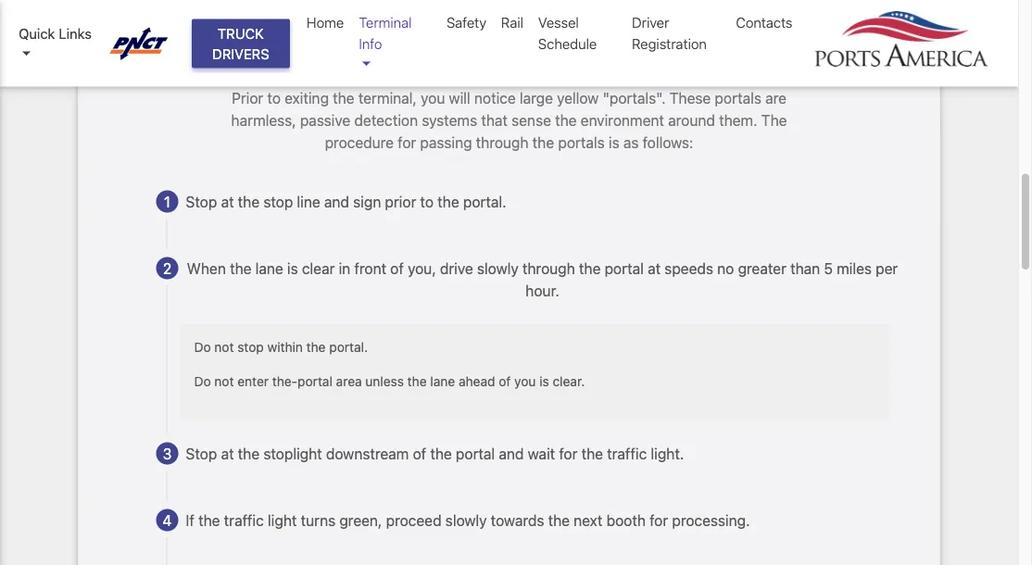 Task type: vqa. For each thing, say whether or not it's contained in the screenshot.
'Corporate'
no



Task type: describe. For each thing, give the bounding box(es) containing it.
not for stop
[[215, 340, 234, 355]]

3
[[163, 445, 172, 462]]

you,
[[408, 259, 436, 277]]

clear
[[302, 259, 335, 277]]

sense
[[512, 111, 551, 129]]

line
[[297, 193, 320, 210]]

passive
[[300, 111, 351, 129]]

terminal,
[[359, 89, 417, 106]]

safety link
[[439, 5, 494, 40]]

prior
[[385, 193, 416, 210]]

greater
[[738, 259, 787, 277]]

terminal info link
[[352, 5, 439, 82]]

1 horizontal spatial portal
[[456, 445, 495, 462]]

light
[[268, 512, 297, 529]]

as
[[624, 133, 639, 151]]

of inside when the lane is clear in front of you, drive slowly through the portal at speeds no greater than 5 miles per hour.
[[390, 259, 404, 277]]

info
[[359, 35, 382, 51]]

driver registration link
[[625, 5, 729, 61]]

wait
[[528, 445, 555, 462]]

5
[[824, 259, 833, 277]]

if the traffic light turns green, proceed slowly towards the next booth for processing.
[[186, 512, 750, 529]]

contacts
[[736, 14, 793, 31]]

0 vertical spatial and
[[324, 193, 349, 210]]

stop at the stop line and sign prior to the portal.
[[186, 193, 507, 210]]

procedure
[[325, 133, 394, 151]]

truck drivers
[[212, 25, 269, 62]]

2
[[163, 259, 172, 277]]

rail
[[501, 14, 524, 31]]

notice
[[474, 89, 516, 106]]

quick
[[19, 25, 55, 41]]

links
[[59, 25, 92, 41]]

them.
[[719, 111, 758, 129]]

do for do not enter the-portal area unless the lane ahead of you is clear.
[[194, 374, 211, 389]]

procedure
[[547, 36, 718, 71]]

quick links link
[[19, 22, 92, 64]]

through inside prior to exiting the terminal, you will notice large yellow "portals". these portals are harmless, passive detection systems that sense the environment around them. the procedure for passing through the portals is as follows:
[[476, 133, 529, 151]]

towards
[[491, 512, 544, 529]]

at inside when the lane is clear in front of you, drive slowly through the portal at speeds no greater than 5 miles per hour.
[[648, 259, 661, 277]]

safety
[[447, 14, 487, 31]]

when
[[187, 259, 226, 277]]

1 horizontal spatial for
[[559, 445, 578, 462]]

home
[[307, 14, 344, 31]]

prior
[[232, 89, 263, 106]]

exit processing procedure
[[300, 36, 718, 71]]

around
[[668, 111, 715, 129]]

no
[[718, 259, 734, 277]]

0 vertical spatial traffic
[[607, 445, 647, 462]]

proceed
[[386, 512, 442, 529]]

light.
[[651, 445, 684, 462]]

drive
[[440, 259, 473, 277]]

enter
[[238, 374, 269, 389]]

do not stop within the portal.
[[194, 340, 368, 355]]

home link
[[299, 5, 352, 40]]

2 horizontal spatial of
[[499, 374, 511, 389]]

large
[[520, 89, 553, 106]]

you inside prior to exiting the terminal, you will notice large yellow "portals". these portals are harmless, passive detection systems that sense the environment around them. the procedure for passing through the portals is as follows:
[[421, 89, 445, 106]]

1 vertical spatial to
[[420, 193, 434, 210]]

when the lane is clear in front of you, drive slowly through the portal at speeds no greater than 5 miles per hour.
[[187, 259, 898, 299]]

ahead
[[459, 374, 495, 389]]

clear.
[[553, 374, 585, 389]]

processing
[[365, 36, 540, 71]]

turns
[[301, 512, 336, 529]]

through inside when the lane is clear in front of you, drive slowly through the portal at speeds no greater than 5 miles per hour.
[[523, 259, 575, 277]]

are
[[766, 89, 787, 106]]

stop for stop at the stop line and sign prior to the portal.
[[186, 193, 217, 210]]

will
[[449, 89, 471, 106]]

the-
[[272, 374, 298, 389]]

hour.
[[526, 282, 560, 299]]

driver registration
[[632, 14, 707, 51]]

quick links
[[19, 25, 92, 41]]

if
[[186, 512, 195, 529]]

0 horizontal spatial portals
[[558, 133, 605, 151]]

processing.
[[672, 512, 750, 529]]



Task type: locate. For each thing, give the bounding box(es) containing it.
slowly right the drive at the top left of the page
[[477, 259, 519, 277]]

at for stop at the stop line and sign prior to the portal.
[[221, 193, 234, 210]]

0 vertical spatial stop
[[264, 193, 293, 210]]

through up hour.
[[523, 259, 575, 277]]

is
[[609, 133, 620, 151], [287, 259, 298, 277], [540, 374, 549, 389]]

1 horizontal spatial lane
[[430, 374, 455, 389]]

the
[[333, 89, 355, 106], [555, 111, 577, 129], [533, 133, 554, 151], [238, 193, 260, 210], [438, 193, 459, 210], [230, 259, 252, 277], [579, 259, 601, 277], [306, 340, 326, 355], [408, 374, 427, 389], [238, 445, 260, 462], [430, 445, 452, 462], [582, 445, 603, 462], [198, 512, 220, 529], [548, 512, 570, 529]]

do not enter the-portal area unless the lane ahead of you is clear.
[[194, 374, 585, 389]]

1 vertical spatial slowly
[[446, 512, 487, 529]]

at right 3
[[221, 445, 234, 462]]

driver
[[632, 14, 670, 31]]

1 horizontal spatial portals
[[715, 89, 762, 106]]

for right the 'wait'
[[559, 445, 578, 462]]

portal left the 'wait'
[[456, 445, 495, 462]]

is left clear
[[287, 259, 298, 277]]

sign
[[353, 193, 381, 210]]

within
[[267, 340, 303, 355]]

1 horizontal spatial traffic
[[607, 445, 647, 462]]

of left you,
[[390, 259, 404, 277]]

unless
[[366, 374, 404, 389]]

not left enter
[[215, 374, 234, 389]]

2 vertical spatial of
[[413, 445, 427, 462]]

lane inside when the lane is clear in front of you, drive slowly through the portal at speeds no greater than 5 miles per hour.
[[256, 259, 283, 277]]

0 horizontal spatial of
[[390, 259, 404, 277]]

stop right 3
[[186, 445, 217, 462]]

harmless,
[[231, 111, 296, 129]]

1 vertical spatial stop
[[186, 445, 217, 462]]

of right the ahead on the bottom left
[[499, 374, 511, 389]]

0 vertical spatial is
[[609, 133, 620, 151]]

contacts link
[[729, 5, 800, 40]]

systems
[[422, 111, 477, 129]]

is left clear.
[[540, 374, 549, 389]]

"portals".
[[603, 89, 666, 106]]

2 horizontal spatial portal
[[605, 259, 644, 277]]

0 vertical spatial lane
[[256, 259, 283, 277]]

traffic
[[607, 445, 647, 462], [224, 512, 264, 529]]

portals up them. in the top of the page
[[715, 89, 762, 106]]

is left as
[[609, 133, 620, 151]]

portal. down passing
[[463, 193, 507, 210]]

to right prior
[[420, 193, 434, 210]]

0 vertical spatial at
[[221, 193, 234, 210]]

2 vertical spatial portal
[[456, 445, 495, 462]]

1 vertical spatial lane
[[430, 374, 455, 389]]

rail link
[[494, 5, 531, 40]]

per
[[876, 259, 898, 277]]

these
[[670, 89, 711, 106]]

schedule
[[538, 35, 597, 51]]

1 vertical spatial do
[[194, 374, 211, 389]]

than
[[791, 259, 820, 277]]

1 horizontal spatial of
[[413, 445, 427, 462]]

portal left 'speeds'
[[605, 259, 644, 277]]

yellow
[[557, 89, 599, 106]]

booth
[[607, 512, 646, 529]]

portal. up area
[[329, 340, 368, 355]]

truck drivers link
[[192, 19, 290, 68]]

portals down yellow
[[558, 133, 605, 151]]

in
[[339, 259, 351, 277]]

speeds
[[665, 259, 714, 277]]

0 vertical spatial slowly
[[477, 259, 519, 277]]

0 vertical spatial to
[[267, 89, 281, 106]]

1 horizontal spatial is
[[540, 374, 549, 389]]

is inside when the lane is clear in front of you, drive slowly through the portal at speeds no greater than 5 miles per hour.
[[287, 259, 298, 277]]

drivers
[[212, 46, 269, 62]]

at for stop at the stoplight downstream of the portal and wait for the traffic light.
[[221, 445, 234, 462]]

vessel schedule
[[538, 14, 597, 51]]

1 vertical spatial at
[[648, 259, 661, 277]]

to
[[267, 89, 281, 106], [420, 193, 434, 210]]

lane left clear
[[256, 259, 283, 277]]

you left clear.
[[515, 374, 536, 389]]

stop
[[186, 193, 217, 210], [186, 445, 217, 462]]

1 vertical spatial you
[[515, 374, 536, 389]]

slowly left towards
[[446, 512, 487, 529]]

and left the 'wait'
[[499, 445, 524, 462]]

1 vertical spatial of
[[499, 374, 511, 389]]

miles
[[837, 259, 872, 277]]

1 vertical spatial not
[[215, 374, 234, 389]]

detection
[[354, 111, 418, 129]]

0 horizontal spatial traffic
[[224, 512, 264, 529]]

traffic left light.
[[607, 445, 647, 462]]

stop up enter
[[238, 340, 264, 355]]

0 vertical spatial portal.
[[463, 193, 507, 210]]

for down detection
[[398, 133, 416, 151]]

0 horizontal spatial lane
[[256, 259, 283, 277]]

0 vertical spatial portals
[[715, 89, 762, 106]]

0 vertical spatial portal
[[605, 259, 644, 277]]

0 horizontal spatial you
[[421, 89, 445, 106]]

portal left area
[[298, 374, 333, 389]]

do
[[194, 340, 211, 355], [194, 374, 211, 389]]

for
[[398, 133, 416, 151], [559, 445, 578, 462], [650, 512, 668, 529]]

is inside prior to exiting the terminal, you will notice large yellow "portals". these portals are harmless, passive detection systems that sense the environment around them. the procedure for passing through the portals is as follows:
[[609, 133, 620, 151]]

1 horizontal spatial portal.
[[463, 193, 507, 210]]

next
[[574, 512, 603, 529]]

0 horizontal spatial and
[[324, 193, 349, 210]]

1 vertical spatial for
[[559, 445, 578, 462]]

portals
[[715, 89, 762, 106], [558, 133, 605, 151]]

downstream
[[326, 445, 409, 462]]

0 horizontal spatial to
[[267, 89, 281, 106]]

2 vertical spatial for
[[650, 512, 668, 529]]

1 vertical spatial is
[[287, 259, 298, 277]]

2 vertical spatial at
[[221, 445, 234, 462]]

for inside prior to exiting the terminal, you will notice large yellow "portals". these portals are harmless, passive detection systems that sense the environment around them. the procedure for passing through the portals is as follows:
[[398, 133, 416, 151]]

and right line
[[324, 193, 349, 210]]

2 vertical spatial is
[[540, 374, 549, 389]]

portal
[[605, 259, 644, 277], [298, 374, 333, 389], [456, 445, 495, 462]]

0 vertical spatial for
[[398, 133, 416, 151]]

of
[[390, 259, 404, 277], [499, 374, 511, 389], [413, 445, 427, 462]]

at left 'speeds'
[[648, 259, 661, 277]]

stop at the stoplight downstream of the portal and wait for the traffic light.
[[186, 445, 684, 462]]

not for enter
[[215, 374, 234, 389]]

1 horizontal spatial to
[[420, 193, 434, 210]]

0 horizontal spatial is
[[287, 259, 298, 277]]

stop right 1
[[186, 193, 217, 210]]

you
[[421, 89, 445, 106], [515, 374, 536, 389]]

traffic left light
[[224, 512, 264, 529]]

registration
[[632, 35, 707, 51]]

0 horizontal spatial portal.
[[329, 340, 368, 355]]

you left will
[[421, 89, 445, 106]]

do for do not stop within the portal.
[[194, 340, 211, 355]]

0 vertical spatial of
[[390, 259, 404, 277]]

1 vertical spatial traffic
[[224, 512, 264, 529]]

0 horizontal spatial for
[[398, 133, 416, 151]]

stop for stop at the stoplight downstream of the portal and wait for the traffic light.
[[186, 445, 217, 462]]

0 vertical spatial through
[[476, 133, 529, 151]]

0 vertical spatial not
[[215, 340, 234, 355]]

front
[[354, 259, 387, 277]]

area
[[336, 374, 362, 389]]

2 horizontal spatial is
[[609, 133, 620, 151]]

stop
[[264, 193, 293, 210], [238, 340, 264, 355]]

lane left the ahead on the bottom left
[[430, 374, 455, 389]]

for right booth at right
[[650, 512, 668, 529]]

to up harmless,
[[267, 89, 281, 106]]

0 vertical spatial do
[[194, 340, 211, 355]]

1 not from the top
[[215, 340, 234, 355]]

1 vertical spatial portal.
[[329, 340, 368, 355]]

stop left line
[[264, 193, 293, 210]]

vessel
[[538, 14, 579, 31]]

through down that
[[476, 133, 529, 151]]

stoplight
[[264, 445, 322, 462]]

0 horizontal spatial portal
[[298, 374, 333, 389]]

do left enter
[[194, 374, 211, 389]]

lane
[[256, 259, 283, 277], [430, 374, 455, 389]]

4
[[163, 512, 172, 529]]

portal.
[[463, 193, 507, 210], [329, 340, 368, 355]]

1 horizontal spatial and
[[499, 445, 524, 462]]

portal inside when the lane is clear in front of you, drive slowly through the portal at speeds no greater than 5 miles per hour.
[[605, 259, 644, 277]]

1 do from the top
[[194, 340, 211, 355]]

of right the downstream
[[413, 445, 427, 462]]

not left within
[[215, 340, 234, 355]]

2 do from the top
[[194, 374, 211, 389]]

that
[[481, 111, 508, 129]]

through
[[476, 133, 529, 151], [523, 259, 575, 277]]

2 stop from the top
[[186, 445, 217, 462]]

1 vertical spatial and
[[499, 445, 524, 462]]

follows:
[[643, 133, 694, 151]]

passing
[[420, 133, 472, 151]]

0 vertical spatial stop
[[186, 193, 217, 210]]

1 vertical spatial stop
[[238, 340, 264, 355]]

1 vertical spatial through
[[523, 259, 575, 277]]

terminal info
[[359, 14, 412, 51]]

at right 1
[[221, 193, 234, 210]]

1
[[164, 193, 171, 210]]

1 vertical spatial portal
[[298, 374, 333, 389]]

do down when
[[194, 340, 211, 355]]

1 horizontal spatial you
[[515, 374, 536, 389]]

to inside prior to exiting the terminal, you will notice large yellow "portals". these portals are harmless, passive detection systems that sense the environment around them. the procedure for passing through the portals is as follows:
[[267, 89, 281, 106]]

green,
[[340, 512, 382, 529]]

exiting
[[285, 89, 329, 106]]

slowly inside when the lane is clear in front of you, drive slowly through the portal at speeds no greater than 5 miles per hour.
[[477, 259, 519, 277]]

environment
[[581, 111, 665, 129]]

truck
[[218, 25, 264, 41]]

2 not from the top
[[215, 374, 234, 389]]

terminal
[[359, 14, 412, 31]]

exit
[[300, 36, 359, 71]]

at
[[221, 193, 234, 210], [648, 259, 661, 277], [221, 445, 234, 462]]

vessel schedule link
[[531, 5, 625, 61]]

1 vertical spatial portals
[[558, 133, 605, 151]]

1 stop from the top
[[186, 193, 217, 210]]

2 horizontal spatial for
[[650, 512, 668, 529]]

0 vertical spatial you
[[421, 89, 445, 106]]

the
[[762, 111, 787, 129]]

prior to exiting the terminal, you will notice large yellow "portals". these portals are harmless, passive detection systems that sense the environment around them. the procedure for passing through the portals is as follows:
[[231, 89, 787, 151]]



